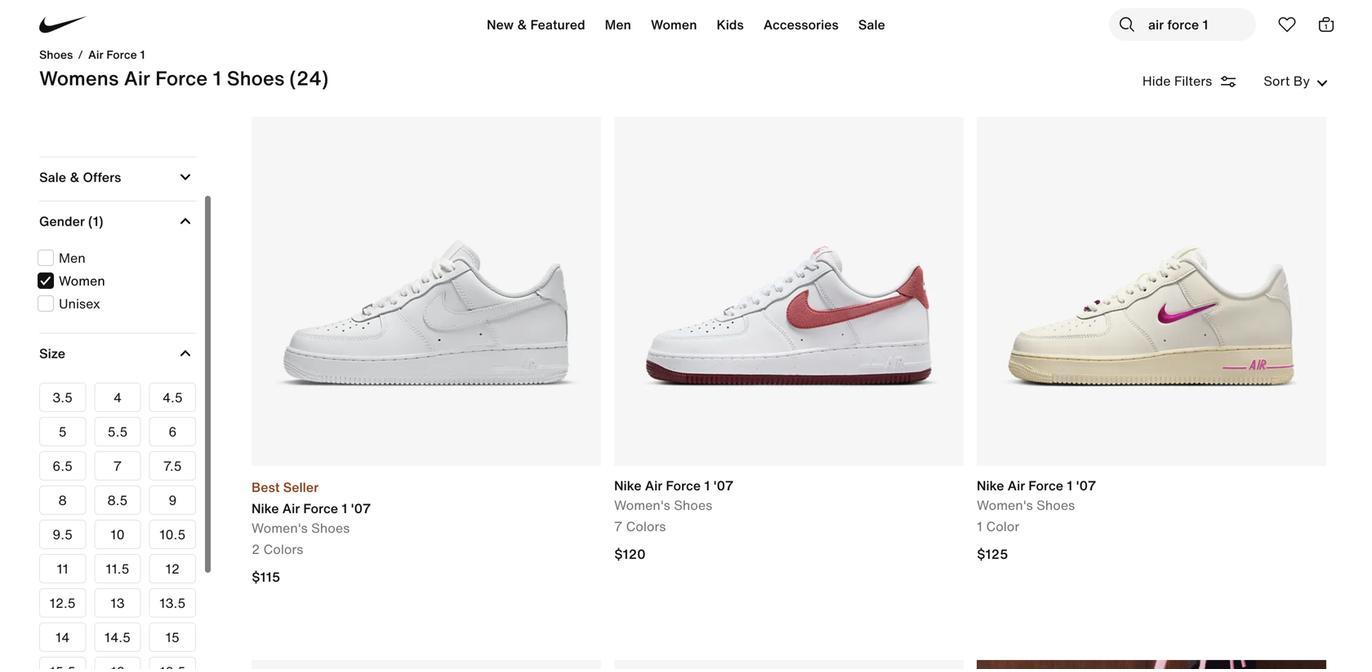 Task type: describe. For each thing, give the bounding box(es) containing it.
Filter for 6 button
[[149, 417, 196, 447]]

nike for $120
[[614, 476, 642, 496]]

chevron image for sort by
[[1317, 78, 1328, 89]]

nike for $125
[[977, 476, 1004, 496]]

Filter for Women checkbox
[[38, 271, 191, 291]]

Filter for 13.5 button
[[149, 589, 196, 618]]

/
[[78, 46, 83, 63]]

$50+
[[674, 12, 708, 32]]

sale for sale & offers
[[39, 167, 66, 187]]

13.5
[[159, 594, 186, 613]]

(
[[88, 211, 93, 231]]

Filter for 4.5 button
[[149, 383, 196, 412]]

14
[[56, 628, 70, 648]]

air up $125
[[1008, 476, 1025, 496]]

sort by button
[[1259, 71, 1333, 91]]

kids
[[717, 15, 744, 34]]

nike air force 1 '07 women's shoes image for $120
[[614, 117, 964, 466]]

force inside "best seller nike air force 1 '07 women's shoes"
[[303, 499, 338, 519]]

sort by element
[[1143, 69, 1333, 92]]

Filter for 5 button
[[39, 417, 86, 447]]

shoes link
[[39, 46, 73, 63]]

7.5
[[163, 456, 182, 476]]

Filter for 9.5 button
[[39, 520, 86, 550]]

Filter for 6.5 button
[[39, 452, 86, 481]]

favorites image
[[1278, 15, 1297, 34]]

10.5
[[159, 525, 186, 545]]

nike air force 1 '07 link for $125
[[977, 476, 1096, 496]]

gender, 1 selected group
[[36, 248, 196, 313]]

sign up
[[799, 5, 835, 20]]

sign
[[799, 5, 820, 20]]

15
[[166, 628, 180, 648]]

Filter for 11 button
[[39, 554, 86, 584]]

shoes inside "best seller nike air force 1 '07 women's shoes"
[[311, 519, 350, 538]]

Filter for 11.5 button
[[94, 554, 141, 584]]

Filter for 12.5 button
[[39, 589, 86, 618]]

Filter for Unisex button
[[38, 294, 191, 313]]

Filter for 12 button
[[149, 554, 196, 584]]

Filter for 5.5 button
[[94, 417, 141, 447]]

members: free shipping on orders $50+
[[564, 0, 759, 32]]

sort
[[1264, 71, 1290, 91]]

Filter for 14 button
[[39, 623, 86, 652]]

hide filters button
[[1143, 70, 1259, 91]]

filters
[[1174, 71, 1212, 91]]

sort by
[[1264, 71, 1310, 91]]

12.5
[[49, 594, 76, 613]]

9
[[168, 491, 177, 510]]

8
[[58, 491, 67, 510]]

men link
[[595, 5, 641, 51]]

best seller nike air force 1 '07 women's shoes
[[252, 478, 371, 538]]

4
[[113, 388, 122, 407]]

womens air force 1 shoes (24)
[[39, 64, 329, 92]]

Search Products text field
[[1109, 8, 1256, 41]]

Filter for Men button
[[38, 248, 191, 268]]

Filter for 7 button
[[94, 452, 141, 481]]

nike home page image
[[31, 0, 95, 57]]

5.5
[[107, 422, 128, 442]]

on
[[739, 0, 759, 12]]

12
[[166, 559, 180, 579]]

women's for $120
[[614, 496, 670, 515]]

1 inside "best seller nike air force 1 '07 women's shoes"
[[342, 499, 348, 519]]

Filter for 16 button
[[94, 657, 141, 670]]

gender
[[39, 211, 85, 231]]

10
[[111, 525, 125, 545]]

14.5
[[104, 628, 131, 648]]

chevron image for sale & offers
[[180, 171, 191, 183]]

women's for $125
[[977, 496, 1033, 515]]

air inside "best seller nike air force 1 '07 women's shoes"
[[282, 499, 300, 519]]

3.5
[[52, 388, 73, 407]]

air down air force 1 "link"
[[124, 64, 150, 92]]

nike air force 1 '07 women's shoes for $120
[[614, 476, 734, 515]]

8.5
[[107, 491, 128, 510]]

11.5
[[106, 559, 130, 579]]

Filter for 9 button
[[149, 486, 196, 515]]

nike air force 1 '07 women's shoes for $125
[[977, 476, 1096, 515]]

men inside gender, 1 selected group
[[59, 248, 86, 268]]

$115
[[252, 568, 280, 587]]

Filter for 8.5 button
[[94, 486, 141, 515]]

hide filters
[[1143, 71, 1212, 91]]

& for sale
[[70, 167, 79, 187]]

0 vertical spatial women
[[651, 15, 697, 34]]

0 horizontal spatial nike air force 1 '07 link
[[252, 499, 371, 519]]



Task type: vqa. For each thing, say whether or not it's contained in the screenshot.
left from
no



Task type: locate. For each thing, give the bounding box(es) containing it.
shoes / air force 1
[[39, 46, 145, 63]]

women link
[[641, 5, 707, 51]]

0 horizontal spatial nike air force 1 '07 women's shoes image
[[252, 117, 601, 466]]

accessories
[[764, 15, 839, 34]]

nike air force 1 '07 women's shoes up $120
[[614, 476, 734, 515]]

'07 inside "best seller nike air force 1 '07 women's shoes"
[[351, 499, 371, 519]]

nike air force 1 premium women's shoes image
[[252, 661, 601, 670]]

0 horizontal spatial women's
[[252, 519, 308, 538]]

(24)
[[289, 64, 329, 92]]

1 horizontal spatial women's
[[614, 496, 670, 515]]

women
[[651, 15, 697, 34], [59, 271, 105, 291]]

nike air force 1 '07 women's shoes image for $125
[[977, 117, 1327, 466]]

members:
[[564, 0, 634, 12]]

air
[[88, 46, 104, 63], [124, 64, 150, 92], [645, 476, 663, 496], [1008, 476, 1025, 496], [282, 499, 300, 519]]

6.5
[[52, 456, 73, 476]]

air up $120
[[645, 476, 663, 496]]

shoes
[[39, 46, 73, 63], [227, 64, 285, 92], [674, 496, 712, 515], [1037, 496, 1075, 515], [311, 519, 350, 538]]

nike up $120
[[614, 476, 642, 496]]

air force 1 link
[[88, 46, 145, 63]]

offers
[[83, 167, 121, 187]]

new & featured
[[487, 15, 585, 34]]

0 vertical spatial chevron image
[[1317, 78, 1328, 89]]

accessories link
[[754, 5, 849, 51]]

chevron image inside sort by dropdown button
[[1317, 78, 1328, 89]]

1 nike air force 1 '07 women's shoes from the left
[[614, 476, 734, 515]]

chevron image right by
[[1317, 78, 1328, 89]]

0 horizontal spatial nike
[[252, 499, 279, 519]]

1 link
[[1312, 10, 1341, 39]]

chevron image
[[1317, 78, 1328, 89], [180, 348, 191, 359]]

1 horizontal spatial chevron image
[[1317, 78, 1328, 89]]

0 horizontal spatial women's shoes link
[[252, 519, 371, 538]]

men down members: at top
[[605, 15, 631, 34]]

nike air force 1 '07 link up $125
[[977, 476, 1096, 496]]

0 horizontal spatial women
[[59, 271, 105, 291]]

chevron image for gender
[[180, 215, 191, 227]]

& left offers
[[70, 167, 79, 187]]

by
[[1294, 71, 1310, 91]]

air right /
[[88, 46, 104, 63]]

Filter for 4 button
[[94, 383, 141, 412]]

2 nike air force 1 '07 women's shoes image from the left
[[614, 117, 964, 466]]

women's shoes link down seller
[[252, 519, 371, 538]]

& right new
[[517, 15, 527, 34]]

5
[[58, 422, 67, 442]]

orders
[[616, 12, 670, 32]]

shipping
[[675, 0, 736, 12]]

1 horizontal spatial women
[[651, 15, 697, 34]]

'07 for $125
[[1076, 476, 1096, 496]]

Filter for 16.5 button
[[149, 657, 196, 670]]

women's up $125
[[977, 496, 1033, 515]]

0 vertical spatial &
[[517, 15, 527, 34]]

nike air force 1 '07 link up $120
[[614, 476, 734, 496]]

7
[[113, 456, 122, 476]]

2 horizontal spatial nike air force 1 '07 women's shoes image
[[977, 117, 1327, 466]]

0 horizontal spatial nike air force 1 '07 women's shoes
[[614, 476, 734, 515]]

2 horizontal spatial nike
[[977, 476, 1004, 496]]

sale
[[858, 15, 885, 34], [39, 167, 66, 187]]

sale right up
[[858, 15, 885, 34]]

nike air force 1 '07 women's shoes image
[[252, 117, 601, 466], [614, 117, 964, 466], [977, 117, 1327, 466]]

'07 for $120
[[714, 476, 734, 496]]

chevron image up 4.5 button
[[180, 348, 191, 359]]

sale inside dropdown button
[[39, 167, 66, 187]]

men down gender ( 1 )
[[59, 248, 86, 268]]

sale up gender on the left top of the page
[[39, 167, 66, 187]]

1 vertical spatial sale
[[39, 167, 66, 187]]

2 horizontal spatial women's
[[977, 496, 1033, 515]]

6
[[168, 422, 177, 442]]

& for new
[[517, 15, 527, 34]]

women's
[[614, 496, 670, 515], [977, 496, 1033, 515], [252, 519, 308, 538]]

1 vertical spatial men
[[59, 248, 86, 268]]

womens
[[39, 64, 119, 92]]

women down free
[[651, 15, 697, 34]]

1 horizontal spatial &
[[517, 15, 527, 34]]

1 horizontal spatial sale
[[858, 15, 885, 34]]

4.5
[[162, 388, 183, 407]]

women's inside "best seller nike air force 1 '07 women's shoes"
[[252, 519, 308, 538]]

Filter for 15.5 button
[[39, 657, 86, 670]]

force
[[106, 46, 137, 63], [155, 64, 208, 92], [666, 476, 701, 496], [1029, 476, 1064, 496], [303, 499, 338, 519]]

air down seller
[[282, 499, 300, 519]]

0 vertical spatial sale
[[858, 15, 885, 34]]

chevron image inside sale & offers dropdown button
[[180, 171, 191, 183]]

free
[[638, 0, 671, 12]]

0 horizontal spatial chevron image
[[180, 348, 191, 359]]

2 horizontal spatial nike air force 1 '07 link
[[977, 476, 1096, 496]]

kids link
[[707, 5, 754, 51]]

3 nike air force 1 '07 women's shoes image from the left
[[977, 117, 1327, 466]]

sale link
[[849, 5, 895, 51]]

9.5
[[52, 525, 73, 545]]

sale & offers
[[39, 167, 121, 187]]

chevron image for size
[[180, 348, 191, 359]]

sale inside 'link'
[[858, 15, 885, 34]]

women up unisex
[[59, 271, 105, 291]]

chevron image inside size dropdown button
[[180, 348, 191, 359]]

1 chevron image from the top
[[180, 171, 191, 183]]

women's shoes link up $120
[[614, 496, 734, 515]]

1 nike air force 1 '07 women's shoes image from the left
[[252, 117, 601, 466]]

women's shoes link for $125
[[977, 496, 1096, 515]]

nike down best
[[252, 499, 279, 519]]

unisex
[[59, 294, 100, 313]]

1
[[1325, 22, 1329, 31], [140, 46, 145, 63], [213, 64, 222, 92], [93, 211, 99, 231], [704, 476, 710, 496], [1067, 476, 1073, 496], [342, 499, 348, 519]]

women's shoes link for $120
[[614, 496, 734, 515]]

)
[[99, 211, 103, 231]]

men inside men link
[[605, 15, 631, 34]]

1 horizontal spatial nike air force 1 '07 women's shoes image
[[614, 117, 964, 466]]

women inside gender, 1 selected group
[[59, 271, 105, 291]]

$125
[[977, 545, 1008, 564]]

menu bar containing new & featured
[[278, 3, 1095, 52]]

nike air force 1 '07 link down seller
[[252, 499, 371, 519]]

size button
[[39, 334, 193, 373]]

size group
[[36, 383, 201, 670]]

Filter for 14.5 button
[[94, 623, 141, 652]]

men
[[605, 15, 631, 34], [59, 248, 86, 268]]

0 vertical spatial chevron image
[[180, 171, 191, 183]]

new & featured link
[[477, 5, 595, 51]]

2 nike air force 1 '07 women's shoes from the left
[[977, 476, 1096, 515]]

1 horizontal spatial women's shoes link
[[614, 496, 734, 515]]

Filter for 10.5 button
[[149, 520, 196, 550]]

nike air force 1 '07 women's shoes
[[614, 476, 734, 515], [977, 476, 1096, 515]]

&
[[517, 15, 527, 34], [70, 167, 79, 187]]

0 horizontal spatial sale
[[39, 167, 66, 187]]

women's up $120
[[614, 496, 670, 515]]

$120
[[614, 545, 646, 564]]

Filter for 15 button
[[149, 623, 196, 652]]

0 vertical spatial men
[[605, 15, 631, 34]]

best
[[252, 478, 280, 497]]

1 horizontal spatial nike
[[614, 476, 642, 496]]

& inside new & featured link
[[517, 15, 527, 34]]

2 horizontal spatial women's shoes link
[[977, 496, 1096, 515]]

checkmark image
[[40, 276, 51, 287]]

& inside sale & offers dropdown button
[[70, 167, 79, 187]]

11
[[57, 559, 68, 579]]

2 horizontal spatial '07
[[1076, 476, 1096, 496]]

nike air force 1 '07 women's shoes up $125
[[977, 476, 1096, 515]]

$120 link
[[614, 545, 964, 564], [614, 545, 650, 564]]

up
[[822, 5, 835, 20]]

filter ds image
[[1219, 72, 1239, 91]]

hide
[[1143, 71, 1171, 91]]

1 vertical spatial &
[[70, 167, 79, 187]]

nike air force 1 '07 link for $120
[[614, 476, 734, 496]]

sale for sale
[[858, 15, 885, 34]]

nike up $125
[[977, 476, 1004, 496]]

seller
[[283, 478, 319, 497]]

1 horizontal spatial nike air force 1 '07 link
[[614, 476, 734, 496]]

nike air force 1 '07 link
[[614, 476, 734, 496], [977, 476, 1096, 496], [252, 499, 371, 519]]

2 chevron image from the top
[[180, 215, 191, 227]]

sale & offers button
[[39, 157, 193, 197]]

gender ( 1 )
[[39, 211, 103, 231]]

nike inside "best seller nike air force 1 '07 women's shoes"
[[252, 499, 279, 519]]

Filter for 13 button
[[94, 589, 141, 618]]

nike air force 1 shadow women's shoes image
[[614, 661, 964, 670]]

1 horizontal spatial nike air force 1 '07 women's shoes
[[977, 476, 1096, 515]]

open search modal image
[[1117, 15, 1137, 34]]

0 horizontal spatial men
[[59, 248, 86, 268]]

0 horizontal spatial '07
[[351, 499, 371, 519]]

0 horizontal spatial &
[[70, 167, 79, 187]]

Filter for 10 button
[[94, 520, 141, 550]]

13
[[111, 594, 125, 613]]

women's down best
[[252, 519, 308, 538]]

1 horizontal spatial men
[[605, 15, 631, 34]]

Filter for 8 button
[[39, 486, 86, 515]]

nike air force 1 '07 women's shoes image for $115
[[252, 117, 601, 466]]

nike
[[614, 476, 642, 496], [977, 476, 1004, 496], [252, 499, 279, 519]]

$125 link
[[977, 545, 1327, 564], [977, 545, 1012, 564]]

$115 link
[[252, 568, 601, 587], [252, 568, 285, 587]]

1 vertical spatial chevron image
[[180, 215, 191, 227]]

featured
[[530, 15, 585, 34]]

women's shoes link
[[614, 496, 734, 515], [977, 496, 1096, 515], [252, 519, 371, 538]]

women's shoes link up $125
[[977, 496, 1096, 515]]

new
[[487, 15, 514, 34]]

1 horizontal spatial '07
[[714, 476, 734, 496]]

1 vertical spatial chevron image
[[180, 348, 191, 359]]

'07
[[714, 476, 734, 496], [1076, 476, 1096, 496], [351, 499, 371, 519]]

Filter for 3.5 button
[[39, 383, 86, 412]]

Filter for 7.5 button
[[149, 452, 196, 481]]

menu bar
[[278, 3, 1095, 52]]

1 vertical spatial women
[[59, 271, 105, 291]]

size
[[39, 344, 65, 363]]

chevron image
[[180, 171, 191, 183], [180, 215, 191, 227]]



